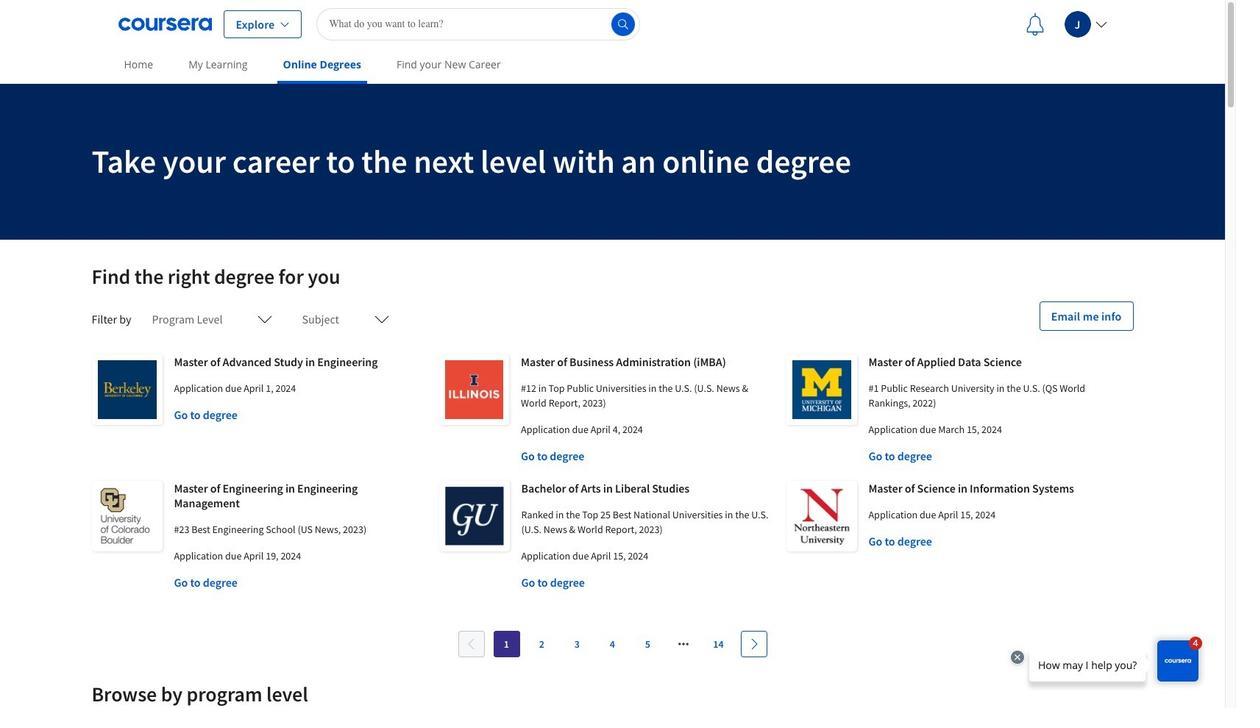 Task type: locate. For each thing, give the bounding box(es) containing it.
None search field
[[317, 8, 641, 40]]

coursera image
[[118, 12, 212, 36]]

go to next page image
[[748, 639, 760, 651]]

What do you want to learn? text field
[[317, 8, 641, 40]]



Task type: describe. For each thing, give the bounding box(es) containing it.
university of michigan image
[[787, 355, 857, 425]]

georgetown university image
[[439, 481, 510, 552]]

university of illinois at urbana-champaign image
[[439, 355, 509, 425]]

northeastern university image
[[787, 481, 857, 552]]

university of colorado boulder image
[[92, 481, 162, 552]]

university of california, berkeley image
[[92, 355, 162, 425]]



Task type: vqa. For each thing, say whether or not it's contained in the screenshot.
DEGREES
no



